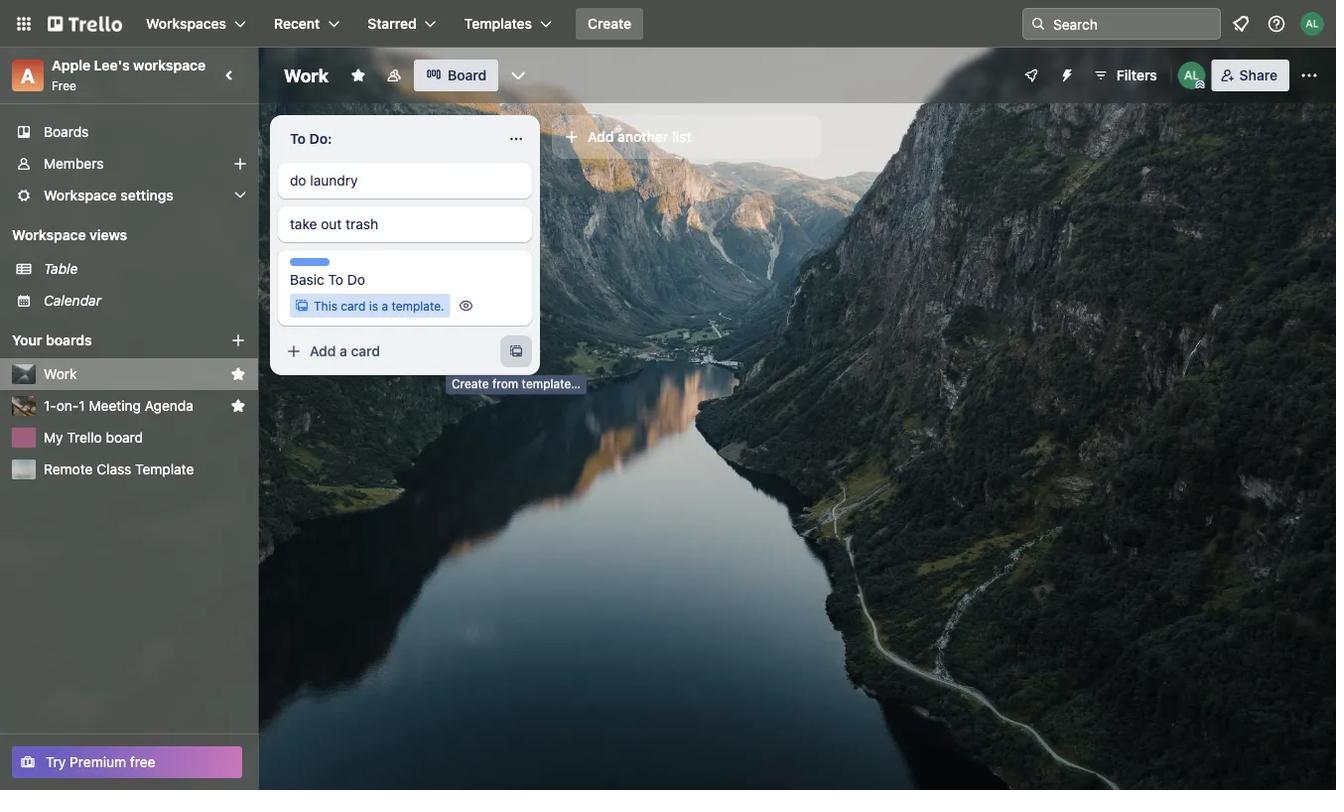 Task type: vqa. For each thing, say whether or not it's contained in the screenshot.
the bottommost Create
yes



Task type: describe. For each thing, give the bounding box(es) containing it.
remote class template link
[[44, 460, 246, 480]]

boards
[[46, 332, 92, 349]]

a link
[[12, 60, 44, 91]]

work inside text field
[[284, 65, 329, 86]]

1
[[79, 398, 85, 414]]

workspace navigation collapse icon image
[[217, 62, 244, 89]]

board link
[[414, 60, 499, 91]]

to do:
[[290, 131, 332, 147]]

recent
[[274, 15, 320, 32]]

create from template…
[[452, 378, 581, 392]]

my trello board
[[44, 430, 143, 446]]

boards
[[44, 124, 89, 140]]

template…
[[522, 378, 581, 392]]

take out trash
[[290, 216, 379, 232]]

share
[[1240, 67, 1278, 83]]

try premium free button
[[12, 747, 242, 779]]

add a card button
[[278, 336, 501, 368]]

board
[[106, 430, 143, 446]]

to inside text field
[[290, 131, 306, 147]]

workspace views
[[12, 227, 127, 243]]

apple lee's workspace link
[[52, 57, 206, 74]]

0 notifications image
[[1230, 12, 1253, 36]]

template.
[[392, 299, 445, 313]]

starred
[[368, 15, 417, 32]]

0 horizontal spatial apple lee (applelee29) image
[[1179, 62, 1206, 89]]

a inside button
[[340, 343, 348, 360]]

workspace settings button
[[0, 180, 258, 212]]

basic to do link
[[290, 270, 520, 290]]

share button
[[1212, 60, 1290, 91]]

basic
[[290, 272, 325, 288]]

agenda
[[145, 398, 194, 414]]

remote class template
[[44, 461, 194, 478]]

try
[[46, 754, 66, 771]]

Search field
[[1047, 9, 1221, 39]]

1 vertical spatial to
[[328, 272, 344, 288]]

show menu image
[[1300, 66, 1320, 85]]

laundry
[[310, 172, 358, 189]]

add a card
[[310, 343, 380, 360]]

do laundry link
[[290, 171, 520, 191]]

0 vertical spatial apple lee (applelee29) image
[[1301, 12, 1325, 36]]

free
[[130, 754, 155, 771]]

filters button
[[1087, 60, 1164, 91]]

workspace settings
[[44, 187, 174, 204]]

work button
[[44, 365, 222, 384]]

do laundry
[[290, 172, 358, 189]]

add board image
[[230, 333, 246, 349]]

do:
[[309, 131, 332, 147]]

lee's
[[94, 57, 130, 74]]

card inside button
[[351, 343, 380, 360]]

star or unstar board image
[[351, 68, 366, 83]]

table
[[44, 261, 78, 277]]

search image
[[1031, 16, 1047, 32]]

members link
[[0, 148, 258, 180]]

on-
[[56, 398, 79, 414]]

free
[[52, 78, 76, 92]]

a
[[21, 64, 35, 87]]

your boards with 4 items element
[[12, 329, 201, 353]]

starred icon image for 1-on-1 meeting agenda
[[230, 398, 246, 414]]

settings
[[120, 187, 174, 204]]

1-
[[44, 398, 56, 414]]

To Do: text field
[[278, 123, 497, 155]]

members
[[44, 155, 104, 172]]

take
[[290, 216, 317, 232]]

automation image
[[1052, 60, 1079, 87]]

recent button
[[262, 8, 352, 40]]

meeting
[[89, 398, 141, 414]]

0 vertical spatial a
[[382, 299, 388, 313]]



Task type: locate. For each thing, give the bounding box(es) containing it.
trash
[[346, 216, 379, 232]]

starred button
[[356, 8, 449, 40]]

1 starred icon image from the top
[[230, 367, 246, 382]]

this card is a template.
[[314, 299, 445, 313]]

another
[[618, 129, 669, 145]]

this
[[314, 299, 338, 313]]

try premium free
[[46, 754, 155, 771]]

workspace
[[44, 187, 117, 204], [12, 227, 86, 243]]

0 horizontal spatial work
[[44, 366, 77, 382]]

template
[[135, 461, 194, 478]]

to
[[290, 131, 306, 147], [328, 272, 344, 288]]

a right is
[[382, 299, 388, 313]]

views
[[89, 227, 127, 243]]

add left another
[[588, 129, 614, 145]]

create
[[588, 15, 632, 32], [452, 378, 489, 392]]

create from template… image
[[509, 344, 524, 360]]

1 vertical spatial a
[[340, 343, 348, 360]]

0 horizontal spatial to
[[290, 131, 306, 147]]

workspace up table
[[12, 227, 86, 243]]

trello
[[67, 430, 102, 446]]

templates button
[[453, 8, 564, 40]]

back to home image
[[48, 8, 122, 40]]

out
[[321, 216, 342, 232]]

add down this
[[310, 343, 336, 360]]

0 vertical spatial add
[[588, 129, 614, 145]]

1 vertical spatial starred icon image
[[230, 398, 246, 414]]

templates
[[465, 15, 532, 32]]

work
[[284, 65, 329, 86], [44, 366, 77, 382]]

0 vertical spatial card
[[341, 299, 366, 313]]

premium
[[70, 754, 126, 771]]

1 horizontal spatial a
[[382, 299, 388, 313]]

apple lee (applelee29) image right "filters"
[[1179, 62, 1206, 89]]

color: blue, title: none image
[[290, 258, 330, 266]]

workspace visible image
[[386, 68, 402, 83]]

create from template… tooltip
[[446, 375, 587, 395]]

filters
[[1117, 67, 1158, 83]]

create for create from template…
[[452, 378, 489, 392]]

1 vertical spatial create
[[452, 378, 489, 392]]

add for add a card
[[310, 343, 336, 360]]

take out trash link
[[290, 215, 520, 234]]

a
[[382, 299, 388, 313], [340, 343, 348, 360]]

from
[[493, 378, 519, 392]]

0 vertical spatial starred icon image
[[230, 367, 246, 382]]

workspace for workspace views
[[12, 227, 86, 243]]

work inside button
[[44, 366, 77, 382]]

add another list
[[588, 129, 692, 145]]

workspace down members
[[44, 187, 117, 204]]

1 horizontal spatial to
[[328, 272, 344, 288]]

1 vertical spatial add
[[310, 343, 336, 360]]

my trello board link
[[44, 428, 246, 448]]

0 vertical spatial to
[[290, 131, 306, 147]]

create for create
[[588, 15, 632, 32]]

work up on-
[[44, 366, 77, 382]]

1 horizontal spatial add
[[588, 129, 614, 145]]

is
[[369, 299, 378, 313]]

starred icon image
[[230, 367, 246, 382], [230, 398, 246, 414]]

workspace inside workspace settings popup button
[[44, 187, 117, 204]]

do
[[290, 172, 306, 189]]

remote
[[44, 461, 93, 478]]

to left do
[[328, 272, 344, 288]]

1 horizontal spatial work
[[284, 65, 329, 86]]

1 horizontal spatial create
[[588, 15, 632, 32]]

calendar link
[[44, 291, 246, 311]]

boards link
[[0, 116, 258, 148]]

create inside button
[[588, 15, 632, 32]]

2 starred icon image from the top
[[230, 398, 246, 414]]

table link
[[44, 259, 246, 279]]

customize views image
[[509, 66, 529, 85]]

1 horizontal spatial apple lee (applelee29) image
[[1301, 12, 1325, 36]]

create button
[[576, 8, 644, 40]]

create inside tooltip
[[452, 378, 489, 392]]

card left is
[[341, 299, 366, 313]]

apple lee (applelee29) image
[[1301, 12, 1325, 36], [1179, 62, 1206, 89]]

this member is an admin of this board. image
[[1197, 80, 1205, 89]]

0 vertical spatial workspace
[[44, 187, 117, 204]]

a down this card is a template.
[[340, 343, 348, 360]]

0 horizontal spatial create
[[452, 378, 489, 392]]

open information menu image
[[1267, 14, 1287, 34]]

board
[[448, 67, 487, 83]]

card down is
[[351, 343, 380, 360]]

basic to do
[[290, 272, 366, 288]]

add
[[588, 129, 614, 145], [310, 343, 336, 360]]

apple lee (applelee29) image right the open information menu icon
[[1301, 12, 1325, 36]]

1-on-1 meeting agenda
[[44, 398, 194, 414]]

1-on-1 meeting agenda button
[[44, 396, 222, 416]]

primary element
[[0, 0, 1337, 48]]

my
[[44, 430, 63, 446]]

apple
[[52, 57, 90, 74]]

add another list button
[[552, 115, 822, 159]]

workspace
[[133, 57, 206, 74]]

your
[[12, 332, 42, 349]]

1 vertical spatial apple lee (applelee29) image
[[1179, 62, 1206, 89]]

Board name text field
[[274, 60, 339, 91]]

apple lee's workspace free
[[52, 57, 206, 92]]

class
[[97, 461, 131, 478]]

power ups image
[[1024, 68, 1040, 83]]

workspaces
[[146, 15, 227, 32]]

starred icon image for work
[[230, 367, 246, 382]]

1 vertical spatial card
[[351, 343, 380, 360]]

calendar
[[44, 293, 101, 309]]

card
[[341, 299, 366, 313], [351, 343, 380, 360]]

add for add another list
[[588, 129, 614, 145]]

your boards
[[12, 332, 92, 349]]

0 vertical spatial work
[[284, 65, 329, 86]]

to left do:
[[290, 131, 306, 147]]

1 vertical spatial workspace
[[12, 227, 86, 243]]

work down recent dropdown button
[[284, 65, 329, 86]]

list
[[672, 129, 692, 145]]

workspace for workspace settings
[[44, 187, 117, 204]]

0 vertical spatial create
[[588, 15, 632, 32]]

workspaces button
[[134, 8, 258, 40]]

1 vertical spatial work
[[44, 366, 77, 382]]

0 horizontal spatial add
[[310, 343, 336, 360]]

do
[[347, 272, 366, 288]]

0 horizontal spatial a
[[340, 343, 348, 360]]



